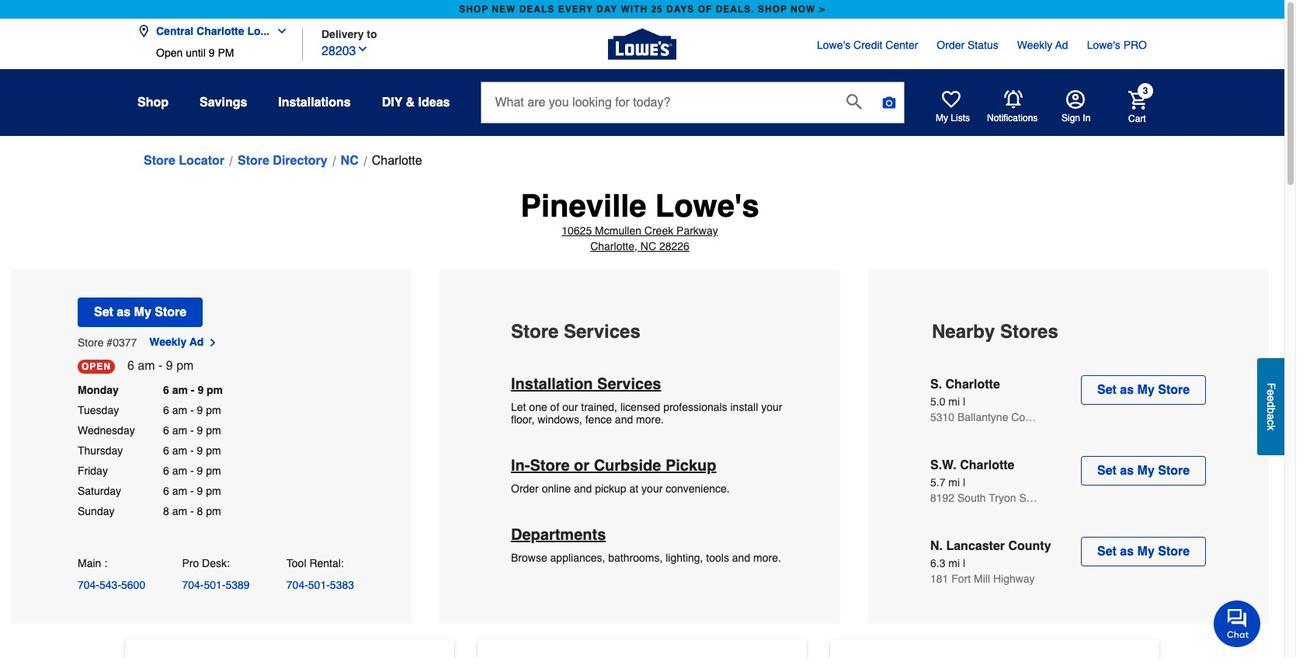 Task type: vqa. For each thing, say whether or not it's contained in the screenshot.


Task type: locate. For each thing, give the bounding box(es) containing it.
2 horizontal spatial and
[[733, 552, 751, 564]]

your right at
[[642, 483, 663, 495]]

9 for friday
[[197, 465, 203, 477]]

3 704- from the left
[[287, 579, 308, 591]]

parkway
[[677, 225, 719, 237], [1064, 411, 1106, 423]]

lowe's left credit
[[817, 39, 851, 51]]

501-
[[204, 579, 226, 591], [308, 579, 330, 591]]

lowe's inside 'pineville lowe's 10625 mcmullen creek parkway charlotte , nc 28226'
[[656, 188, 760, 224]]

trained,
[[581, 401, 618, 413]]

1 vertical spatial chevron down image
[[356, 42, 369, 55]]

6 for saturday
[[163, 485, 169, 497]]

pm for tuesday
[[206, 404, 221, 416]]

pm for friday
[[206, 465, 221, 477]]

services for installation
[[598, 375, 662, 393]]

services up the installation services link
[[564, 321, 641, 343]]

6 am - 9 pm
[[127, 359, 194, 373], [163, 384, 223, 396], [163, 404, 221, 416], [163, 424, 221, 437], [163, 444, 221, 457], [163, 465, 221, 477], [163, 485, 221, 497]]

1 vertical spatial your
[[642, 483, 663, 495]]

0 vertical spatial your
[[762, 401, 783, 413]]

charlotte up the ballantyne
[[946, 378, 1001, 392]]

nearby
[[932, 321, 996, 343]]

s. charlotte 5.0 mi | 5310 ballantyne commons parkway
[[931, 378, 1106, 423]]

more. right tools
[[754, 552, 782, 564]]

704- for 704-543-5600
[[78, 579, 99, 591]]

None search field
[[481, 82, 906, 138]]

my
[[936, 113, 949, 124], [134, 305, 151, 319], [1138, 383, 1155, 397], [1138, 464, 1155, 478], [1138, 545, 1155, 559]]

charlotte
[[197, 25, 244, 37], [372, 154, 422, 168], [591, 240, 635, 253], [946, 378, 1001, 392], [961, 458, 1015, 472]]

lowe's for lowe's pro
[[1088, 39, 1121, 51]]

3 mi from the top
[[949, 557, 960, 570]]

2 | from the top
[[964, 476, 966, 489]]

1 vertical spatial ad
[[190, 336, 204, 348]]

fort
[[952, 573, 971, 585]]

open until 9 pm
[[156, 47, 234, 59]]

28203 button
[[322, 40, 369, 60]]

charlotte for central
[[197, 25, 244, 37]]

1 horizontal spatial weekly ad link
[[1018, 37, 1069, 53]]

services
[[564, 321, 641, 343], [598, 375, 662, 393]]

locator
[[179, 154, 225, 168]]

1 horizontal spatial parkway
[[1064, 411, 1106, 423]]

as for s.w. charlotte
[[1121, 464, 1135, 478]]

mi inside s. charlotte 5.0 mi | 5310 ballantyne commons parkway
[[949, 396, 960, 408]]

0 vertical spatial weekly ad
[[1018, 39, 1069, 51]]

installation
[[511, 375, 593, 393]]

chat invite button image
[[1214, 600, 1262, 647]]

windows,
[[538, 413, 583, 426]]

2 vertical spatial |
[[964, 557, 966, 570]]

2 vertical spatial mi
[[949, 557, 960, 570]]

order status link
[[937, 37, 999, 53]]

1 horizontal spatial 704-
[[182, 579, 204, 591]]

f e e d b a c k button
[[1258, 358, 1285, 455]]

lowe's up the 28226
[[656, 188, 760, 224]]

1 horizontal spatial 8
[[197, 505, 203, 517]]

1 horizontal spatial shop
[[758, 4, 788, 15]]

3 | from the top
[[964, 557, 966, 570]]

e
[[1266, 390, 1278, 396], [1266, 396, 1278, 402]]

services inside installation services let one of our trained, licensed professionals install your floor, windows, fence and more.
[[598, 375, 662, 393]]

1 horizontal spatial order
[[937, 39, 965, 51]]

6.3
[[931, 557, 946, 570]]

704- inside "link"
[[287, 579, 308, 591]]

weekly right status
[[1018, 39, 1053, 51]]

1 horizontal spatial and
[[615, 413, 633, 426]]

9 for thursday
[[197, 444, 203, 457]]

charlotte inside "button"
[[197, 25, 244, 37]]

2 horizontal spatial lowe's
[[1088, 39, 1121, 51]]

shop left now
[[758, 4, 788, 15]]

6 am - 9 pm for monday
[[163, 384, 223, 396]]

ad for the rightmost weekly ad link
[[1056, 39, 1069, 51]]

pm for thursday
[[206, 444, 221, 457]]

central
[[156, 25, 194, 37]]

1 vertical spatial |
[[964, 476, 966, 489]]

2 horizontal spatial 704-
[[287, 579, 308, 591]]

bathrooms,
[[609, 552, 663, 564]]

1 vertical spatial weekly ad
[[149, 336, 204, 348]]

mcmullen
[[595, 225, 642, 237]]

am for thursday
[[172, 444, 187, 457]]

more. right fence
[[636, 413, 664, 426]]

0 horizontal spatial nc
[[341, 154, 359, 168]]

0 horizontal spatial 704-
[[78, 579, 99, 591]]

704-501-5389
[[182, 579, 250, 591]]

1 vertical spatial nc
[[641, 240, 657, 253]]

0 horizontal spatial order
[[511, 483, 539, 495]]

your inside installation services let one of our trained, licensed professionals install your floor, windows, fence and more.
[[762, 401, 783, 413]]

1 704- from the left
[[78, 579, 99, 591]]

0 horizontal spatial ad
[[190, 336, 204, 348]]

charlotte up the 8192 south tryon street link
[[961, 458, 1015, 472]]

mi right 5.7
[[949, 476, 960, 489]]

704- down main
[[78, 579, 99, 591]]

lowe's left pro
[[1088, 39, 1121, 51]]

as for s. charlotte
[[1121, 383, 1135, 397]]

1 horizontal spatial weekly
[[1018, 39, 1053, 51]]

k
[[1266, 425, 1278, 431]]

2 mi from the top
[[949, 476, 960, 489]]

0 vertical spatial order
[[937, 39, 965, 51]]

ad left lowe's pro
[[1056, 39, 1069, 51]]

c
[[1266, 420, 1278, 425]]

0 horizontal spatial 8
[[163, 505, 169, 517]]

my lists
[[936, 113, 971, 124]]

directory
[[273, 154, 328, 168]]

let
[[511, 401, 526, 413]]

n. lancaster county 6.3 mi | 181 fort mill highway
[[931, 539, 1052, 585]]

charlotte inside s. charlotte 5.0 mi | 5310 ballantyne commons parkway
[[946, 378, 1001, 392]]

as
[[117, 305, 131, 319], [1121, 383, 1135, 397], [1121, 464, 1135, 478], [1121, 545, 1135, 559]]

tool
[[287, 557, 307, 569]]

2 501- from the left
[[308, 579, 330, 591]]

deals.
[[716, 4, 755, 15]]

charlotte inside s.w. charlotte 5.7 mi | 8192 south tryon street
[[961, 458, 1015, 472]]

set as my store button for n. lancaster county
[[1082, 537, 1207, 566]]

parkway right the commons
[[1064, 411, 1106, 423]]

set for s. charlotte
[[1098, 383, 1117, 397]]

1 vertical spatial services
[[598, 375, 662, 393]]

1 vertical spatial mi
[[949, 476, 960, 489]]

and right tools
[[733, 552, 751, 564]]

weekly ad for left weekly ad link
[[149, 336, 204, 348]]

online
[[542, 483, 571, 495]]

0 vertical spatial weekly
[[1018, 39, 1053, 51]]

- for saturday
[[190, 485, 194, 497]]

704- down tool
[[287, 579, 308, 591]]

1 vertical spatial and
[[574, 483, 592, 495]]

>
[[820, 4, 826, 15]]

0 horizontal spatial lowe's
[[656, 188, 760, 224]]

mi right 6.3
[[949, 557, 960, 570]]

e up d
[[1266, 390, 1278, 396]]

chevron down image down the "to"
[[356, 42, 369, 55]]

1 horizontal spatial 501-
[[308, 579, 330, 591]]

1 horizontal spatial weekly ad
[[1018, 39, 1069, 51]]

501- down desk:
[[204, 579, 226, 591]]

parkway up the 28226
[[677, 225, 719, 237]]

5310
[[931, 411, 955, 423]]

e up b
[[1266, 396, 1278, 402]]

0 vertical spatial weekly ad link
[[1018, 37, 1069, 53]]

chevron down image left delivery
[[270, 25, 288, 37]]

your right "install"
[[762, 401, 783, 413]]

weekly ad link right #0377
[[149, 333, 219, 350]]

south
[[958, 492, 987, 504]]

ad left chevron right image on the left
[[190, 336, 204, 348]]

1 horizontal spatial lowe's
[[817, 39, 851, 51]]

0 vertical spatial mi
[[949, 396, 960, 408]]

am for sunday
[[172, 505, 187, 517]]

1 vertical spatial order
[[511, 483, 539, 495]]

charlotte up pm
[[197, 25, 244, 37]]

| up fort
[[964, 557, 966, 570]]

delivery
[[322, 28, 364, 40]]

5389
[[226, 579, 250, 591]]

am for tuesday
[[172, 404, 187, 416]]

store locator link
[[144, 152, 225, 170]]

0 vertical spatial ad
[[1056, 39, 1069, 51]]

wednesday
[[78, 424, 135, 437]]

| inside s.w. charlotte 5.7 mi | 8192 south tryon street
[[964, 476, 966, 489]]

nc left charlotte button
[[341, 154, 359, 168]]

1 horizontal spatial your
[[762, 401, 783, 413]]

location image
[[138, 25, 150, 37]]

1 horizontal spatial more.
[[754, 552, 782, 564]]

1 vertical spatial parkway
[[1064, 411, 1106, 423]]

- for tuesday
[[190, 404, 194, 416]]

ad
[[1056, 39, 1069, 51], [190, 336, 204, 348]]

2 704- from the left
[[182, 579, 204, 591]]

installations button
[[278, 89, 351, 117]]

Search Query text field
[[482, 82, 835, 123]]

set as my store for s.w. charlotte
[[1098, 464, 1190, 478]]

0 horizontal spatial parkway
[[677, 225, 719, 237]]

charlotte inside 'pineville lowe's 10625 mcmullen creek parkway charlotte , nc 28226'
[[591, 240, 635, 253]]

days
[[667, 4, 695, 15]]

and right fence
[[615, 413, 633, 426]]

day
[[597, 4, 618, 15]]

2 vertical spatial and
[[733, 552, 751, 564]]

&
[[406, 96, 415, 110]]

704- down pro
[[182, 579, 204, 591]]

am for friday
[[172, 465, 187, 477]]

1 | from the top
[[964, 396, 966, 408]]

| up the ballantyne
[[964, 396, 966, 408]]

notifications
[[988, 113, 1038, 124]]

our
[[563, 401, 578, 413]]

to
[[367, 28, 377, 40]]

services for store
[[564, 321, 641, 343]]

704-543-5600
[[78, 579, 145, 591]]

order inside in-store or curbside pickup order online and pickup at your convenience.
[[511, 483, 539, 495]]

6 for friday
[[163, 465, 169, 477]]

set as my store button
[[78, 298, 203, 327], [1082, 375, 1207, 405], [1082, 456, 1207, 486], [1082, 537, 1207, 566]]

now
[[791, 4, 816, 15]]

installations
[[278, 96, 351, 110]]

1 vertical spatial more.
[[754, 552, 782, 564]]

weekly left chevron right image on the left
[[149, 336, 187, 348]]

sign in button
[[1062, 90, 1091, 124]]

0 horizontal spatial shop
[[459, 4, 489, 15]]

s.
[[931, 378, 943, 392]]

charlotte for s.
[[946, 378, 1001, 392]]

nc right ,
[[641, 240, 657, 253]]

1 horizontal spatial ad
[[1056, 39, 1069, 51]]

0 vertical spatial |
[[964, 396, 966, 408]]

weekly ad left chevron right image on the left
[[149, 336, 204, 348]]

1 horizontal spatial nc
[[641, 240, 657, 253]]

1 8 from the left
[[163, 505, 169, 517]]

8 right the sunday
[[163, 505, 169, 517]]

| inside s. charlotte 5.0 mi | 5310 ballantyne commons parkway
[[964, 396, 966, 408]]

order left status
[[937, 39, 965, 51]]

chevron down image
[[270, 25, 288, 37], [356, 42, 369, 55]]

mi right 5.0
[[949, 396, 960, 408]]

and
[[615, 413, 633, 426], [574, 483, 592, 495], [733, 552, 751, 564]]

professionals
[[664, 401, 728, 413]]

lowe's inside 'link'
[[817, 39, 851, 51]]

diy
[[382, 96, 403, 110]]

pm
[[176, 359, 194, 373], [207, 384, 223, 396], [206, 404, 221, 416], [206, 424, 221, 437], [206, 444, 221, 457], [206, 465, 221, 477], [206, 485, 221, 497], [206, 505, 221, 517]]

store inside in-store or curbside pickup order online and pickup at your convenience.
[[530, 457, 570, 475]]

0 horizontal spatial weekly ad
[[149, 336, 204, 348]]

- for wednesday
[[190, 424, 194, 437]]

0 vertical spatial parkway
[[677, 225, 719, 237]]

services up licensed
[[598, 375, 662, 393]]

0 horizontal spatial weekly
[[149, 336, 187, 348]]

charlotte for s.w.
[[961, 458, 1015, 472]]

0 horizontal spatial and
[[574, 483, 592, 495]]

with
[[621, 4, 648, 15]]

store locator
[[144, 154, 225, 168]]

- for thursday
[[190, 444, 194, 457]]

store services
[[511, 321, 641, 343]]

am
[[138, 359, 155, 373], [172, 384, 188, 396], [172, 404, 187, 416], [172, 424, 187, 437], [172, 444, 187, 457], [172, 465, 187, 477], [172, 485, 187, 497], [172, 505, 187, 517]]

weekly ad
[[1018, 39, 1069, 51], [149, 336, 204, 348]]

9 for saturday
[[197, 485, 203, 497]]

more. inside departments browse appliances, bathrooms, lighting, tools and more.
[[754, 552, 782, 564]]

6 am - 9 pm for wednesday
[[163, 424, 221, 437]]

nc inside 'pineville lowe's 10625 mcmullen creek parkway charlotte , nc 28226'
[[641, 240, 657, 253]]

1 horizontal spatial chevron down image
[[356, 42, 369, 55]]

one
[[529, 401, 548, 413]]

weekly ad right status
[[1018, 39, 1069, 51]]

store #0377
[[78, 336, 137, 349]]

mi inside s.w. charlotte 5.7 mi | 8192 south tryon street
[[949, 476, 960, 489]]

0 horizontal spatial 501-
[[204, 579, 226, 591]]

nearby stores
[[932, 321, 1059, 343]]

0 vertical spatial more.
[[636, 413, 664, 426]]

1 vertical spatial weekly
[[149, 336, 187, 348]]

order down in-
[[511, 483, 539, 495]]

1 e from the top
[[1266, 390, 1278, 396]]

lowe's for lowe's credit center
[[817, 39, 851, 51]]

8 up pro desk:
[[197, 505, 203, 517]]

order
[[937, 39, 965, 51], [511, 483, 539, 495]]

704- for 704-501-5383
[[287, 579, 308, 591]]

6 for tuesday
[[163, 404, 169, 416]]

1 mi from the top
[[949, 396, 960, 408]]

| inside "n. lancaster county 6.3 mi | 181 fort mill highway"
[[964, 557, 966, 570]]

0 vertical spatial and
[[615, 413, 633, 426]]

501- inside "link"
[[308, 579, 330, 591]]

501- down tool rental:
[[308, 579, 330, 591]]

25
[[651, 4, 663, 15]]

ad for left weekly ad link
[[190, 336, 204, 348]]

6 am - 9 pm for thursday
[[163, 444, 221, 457]]

1 501- from the left
[[204, 579, 226, 591]]

0 vertical spatial services
[[564, 321, 641, 343]]

my for n. lancaster county
[[1138, 545, 1155, 559]]

your inside in-store or curbside pickup order online and pickup at your convenience.
[[642, 483, 663, 495]]

5.0
[[931, 396, 946, 408]]

0 horizontal spatial more.
[[636, 413, 664, 426]]

0 horizontal spatial your
[[642, 483, 663, 495]]

charlotte down mcmullen
[[591, 240, 635, 253]]

1 vertical spatial weekly ad link
[[149, 333, 219, 350]]

weekly ad link right status
[[1018, 37, 1069, 53]]

0 vertical spatial chevron down image
[[270, 25, 288, 37]]

saturday
[[78, 485, 121, 497]]

shop left the new
[[459, 4, 489, 15]]

6 for monday
[[163, 384, 169, 396]]

n. lancaster county link
[[931, 537, 1063, 556]]

and down or
[[574, 483, 592, 495]]

store directory
[[238, 154, 328, 168]]

|
[[964, 396, 966, 408], [964, 476, 966, 489], [964, 557, 966, 570]]

| up south
[[964, 476, 966, 489]]



Task type: describe. For each thing, give the bounding box(es) containing it.
credit
[[854, 39, 883, 51]]

and inside in-store or curbside pickup order online and pickup at your convenience.
[[574, 483, 592, 495]]

d
[[1266, 402, 1278, 408]]

set for n. lancaster county
[[1098, 545, 1117, 559]]

704-501-5389 link
[[182, 577, 250, 593]]

savings button
[[200, 89, 247, 117]]

your for installation services
[[762, 401, 783, 413]]

shop
[[138, 96, 169, 110]]

main :
[[78, 557, 107, 569]]

n.
[[931, 539, 943, 553]]

set as my store for s. charlotte
[[1098, 383, 1190, 397]]

in-store or curbside pickup link
[[511, 457, 717, 475]]

weekly for the rightmost weekly ad link
[[1018, 39, 1053, 51]]

s.w. charlotte 5.7 mi | 8192 south tryon street
[[931, 458, 1049, 504]]

mi inside "n. lancaster county 6.3 mi | 181 fort mill highway"
[[949, 557, 960, 570]]

stores
[[1001, 321, 1059, 343]]

install
[[731, 401, 759, 413]]

lowe's home improvement lists image
[[943, 90, 961, 109]]

cart
[[1129, 113, 1147, 124]]

6 for wednesday
[[163, 424, 169, 437]]

ballantyne
[[958, 411, 1009, 423]]

open
[[82, 361, 111, 372]]

chevron down image inside 28203 button
[[356, 42, 369, 55]]

- for friday
[[190, 465, 194, 477]]

central charlotte lo... button
[[138, 16, 295, 47]]

s.w.
[[931, 458, 957, 472]]

camera image
[[882, 95, 898, 110]]

pro
[[182, 557, 199, 569]]

my inside "link"
[[936, 113, 949, 124]]

501- for 5383
[[308, 579, 330, 591]]

6 for thursday
[[163, 444, 169, 457]]

or
[[574, 457, 590, 475]]

tryon
[[989, 492, 1017, 504]]

main
[[78, 557, 101, 569]]

mi for s.
[[949, 396, 960, 408]]

,
[[635, 240, 638, 253]]

chevron right image
[[207, 336, 219, 349]]

departments
[[511, 526, 606, 544]]

pm for monday
[[207, 384, 223, 396]]

parkway inside 'pineville lowe's 10625 mcmullen creek parkway charlotte , nc 28226'
[[677, 225, 719, 237]]

2 shop from the left
[[758, 4, 788, 15]]

open
[[156, 47, 183, 59]]

shop new deals every day with 25 days of deals. shop now > link
[[456, 0, 829, 19]]

central charlotte lo...
[[156, 25, 270, 37]]

0 vertical spatial nc
[[341, 154, 359, 168]]

8192 south tryon street link
[[931, 490, 1049, 506]]

in-store or curbside pickup order online and pickup at your convenience.
[[511, 457, 730, 495]]

set for s.w. charlotte
[[1098, 464, 1117, 478]]

0 horizontal spatial weekly ad link
[[149, 333, 219, 350]]

am for wednesday
[[172, 424, 187, 437]]

store directory link
[[238, 152, 328, 170]]

parkway inside s. charlotte 5.0 mi | 5310 ballantyne commons parkway
[[1064, 411, 1106, 423]]

departments link
[[511, 526, 606, 544]]

center
[[886, 39, 919, 51]]

lo...
[[247, 25, 270, 37]]

weekly for left weekly ad link
[[149, 336, 187, 348]]

28226
[[660, 240, 690, 253]]

order status
[[937, 39, 999, 51]]

set as my store for n. lancaster county
[[1098, 545, 1190, 559]]

set as my store button for s.w. charlotte
[[1082, 456, 1207, 486]]

diy & ideas
[[382, 96, 450, 110]]

monday
[[78, 384, 119, 396]]

5.7
[[931, 476, 946, 489]]

| for s.
[[964, 396, 966, 408]]

in
[[1083, 113, 1091, 124]]

lowe's pro link
[[1088, 37, 1148, 53]]

pm for saturday
[[206, 485, 221, 497]]

new
[[492, 4, 516, 15]]

0 horizontal spatial chevron down image
[[270, 25, 288, 37]]

543-
[[99, 579, 121, 591]]

pm for wednesday
[[206, 424, 221, 437]]

until
[[186, 47, 206, 59]]

creek
[[645, 225, 674, 237]]

f
[[1266, 383, 1278, 390]]

6 am - 9 pm for saturday
[[163, 485, 221, 497]]

am for monday
[[172, 384, 188, 396]]

mi for s.w.
[[949, 476, 960, 489]]

your for in-store or curbside pickup
[[642, 483, 663, 495]]

501- for 5389
[[204, 579, 226, 591]]

a
[[1266, 414, 1278, 420]]

of
[[698, 4, 713, 15]]

pickup
[[595, 483, 627, 495]]

friday
[[78, 465, 108, 477]]

more. inside installation services let one of our trained, licensed professionals install your floor, windows, fence and more.
[[636, 413, 664, 426]]

am for saturday
[[172, 485, 187, 497]]

of
[[551, 401, 560, 413]]

2 e from the top
[[1266, 396, 1278, 402]]

704- for 704-501-5389
[[182, 579, 204, 591]]

| for s.w.
[[964, 476, 966, 489]]

lowe's home improvement notification center image
[[1005, 90, 1023, 109]]

9 for monday
[[198, 384, 204, 396]]

my for s.w. charlotte
[[1138, 464, 1155, 478]]

pm for sunday
[[206, 505, 221, 517]]

lowe's home improvement logo image
[[608, 10, 677, 78]]

at
[[630, 483, 639, 495]]

#0377
[[107, 336, 137, 349]]

lancaster
[[947, 539, 1005, 553]]

lowe's credit center link
[[817, 37, 919, 53]]

rental:
[[310, 557, 344, 569]]

every
[[558, 4, 593, 15]]

10625
[[562, 225, 592, 237]]

status
[[968, 39, 999, 51]]

weekly ad for the rightmost weekly ad link
[[1018, 39, 1069, 51]]

as for n. lancaster county
[[1121, 545, 1135, 559]]

5310 ballantyne commons parkway link
[[931, 409, 1106, 425]]

- for sunday
[[190, 505, 194, 517]]

9 for tuesday
[[197, 404, 203, 416]]

sign in
[[1062, 113, 1091, 124]]

pm
[[218, 47, 234, 59]]

my for s. charlotte
[[1138, 383, 1155, 397]]

6 am - 9 pm for tuesday
[[163, 404, 221, 416]]

2 8 from the left
[[197, 505, 203, 517]]

search image
[[847, 94, 863, 109]]

store inside "link"
[[144, 154, 176, 168]]

9 for wednesday
[[197, 424, 203, 437]]

and inside departments browse appliances, bathrooms, lighting, tools and more.
[[733, 552, 751, 564]]

my lists link
[[936, 90, 971, 124]]

charlotte right nc link
[[372, 154, 422, 168]]

s.w. charlotte link
[[931, 456, 1063, 475]]

lowe's home improvement cart image
[[1129, 91, 1148, 109]]

tool rental:
[[287, 557, 344, 569]]

lowe's home improvement account image
[[1067, 90, 1085, 109]]

lists
[[951, 113, 971, 124]]

charlotte button
[[372, 152, 422, 170]]

tuesday
[[78, 404, 119, 416]]

ideas
[[418, 96, 450, 110]]

704-543-5600 link
[[78, 577, 145, 593]]

tools
[[707, 552, 730, 564]]

appliances,
[[551, 552, 606, 564]]

mill
[[974, 573, 991, 585]]

and inside installation services let one of our trained, licensed professionals install your floor, windows, fence and more.
[[615, 413, 633, 426]]

thursday
[[78, 444, 123, 457]]

set as my store button for s. charlotte
[[1082, 375, 1207, 405]]

pineville lowe's 10625 mcmullen creek parkway charlotte , nc 28226
[[521, 188, 760, 253]]

convenience.
[[666, 483, 730, 495]]

181
[[931, 573, 949, 585]]

6 am - 9 pm for friday
[[163, 465, 221, 477]]

1 shop from the left
[[459, 4, 489, 15]]

- for monday
[[191, 384, 195, 396]]

highway
[[994, 573, 1035, 585]]



